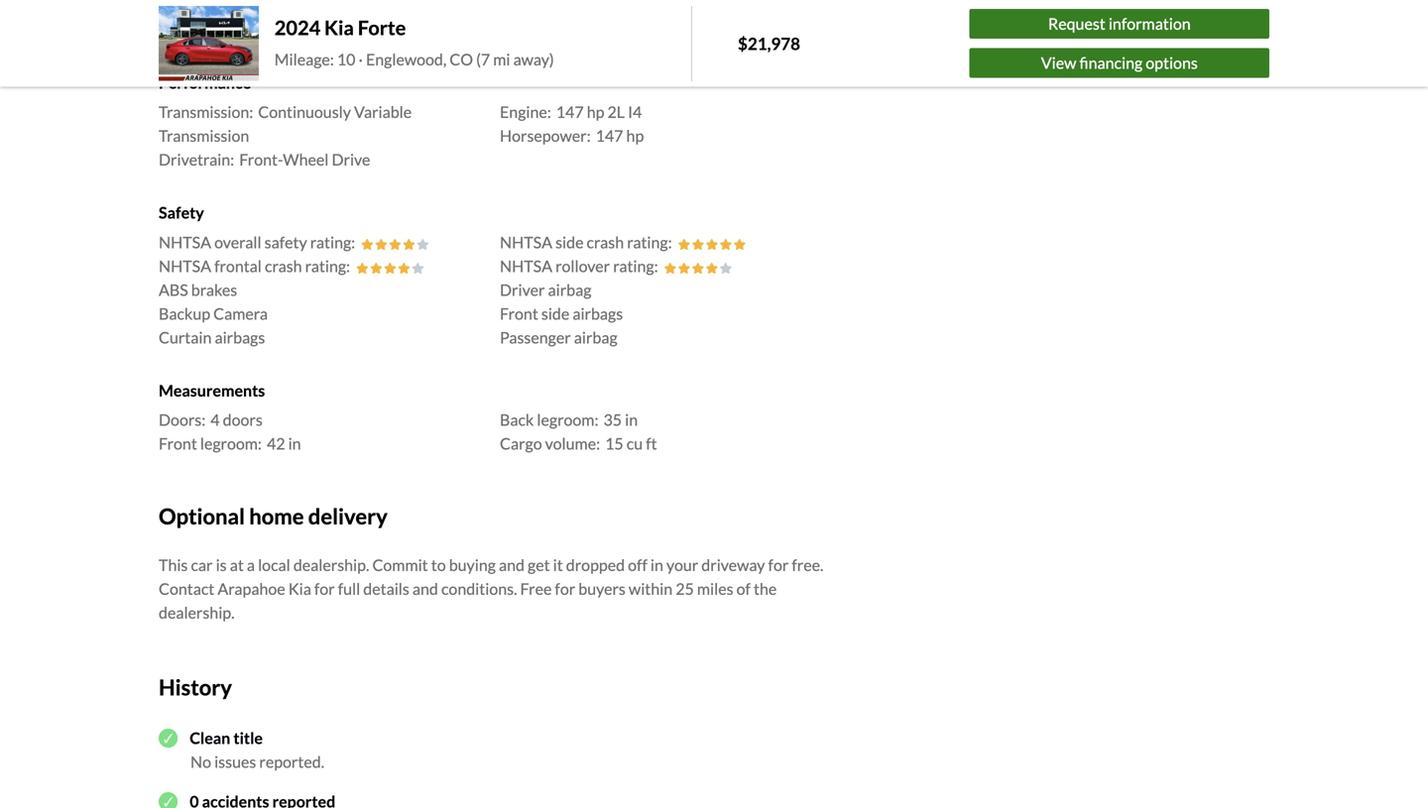 Task type: vqa. For each thing, say whether or not it's contained in the screenshot.
FWD in Start online, finalize with the dealer 2020 Honda Accord 1.5T EX-L FWD
no



Task type: locate. For each thing, give the bounding box(es) containing it.
nhtsa for nhtsa rollover rating:
[[500, 256, 553, 276]]

1 horizontal spatial and
[[499, 556, 525, 575]]

nhtsa rollover rating:
[[500, 256, 659, 276]]

a
[[247, 556, 255, 575]]

0 horizontal spatial airbags
[[215, 328, 265, 347]]

gas
[[191, 20, 214, 39]]

hp down i4
[[627, 126, 644, 145]]

hp left 2l on the left
[[587, 102, 605, 122]]

147 down 2l on the left
[[596, 126, 624, 145]]

financing
[[1080, 53, 1143, 72]]

1 vertical spatial airbag
[[574, 328, 618, 347]]

get
[[528, 556, 550, 575]]

kia
[[325, 16, 354, 39], [288, 579, 311, 599]]

2 vdpcheck image from the top
[[159, 793, 178, 809]]

4
[[211, 410, 220, 430]]

nhtsa
[[159, 232, 211, 252], [500, 232, 553, 252], [159, 256, 211, 276], [500, 256, 553, 276]]

side inside driver airbag front side airbags passenger airbag
[[542, 304, 570, 323]]

0 vertical spatial hp
[[587, 102, 605, 122]]

title
[[234, 729, 263, 748]]

your
[[667, 556, 699, 575]]

1 vertical spatial 147
[[596, 126, 624, 145]]

0 vertical spatial legroom:
[[537, 410, 599, 430]]

0 horizontal spatial crash
[[265, 256, 302, 276]]

1 vertical spatial in
[[288, 434, 301, 453]]

front down driver
[[500, 304, 539, 323]]

0 vertical spatial dealership.
[[294, 556, 370, 575]]

0 horizontal spatial in
[[288, 434, 301, 453]]

1 horizontal spatial legroom:
[[537, 410, 599, 430]]

1 vertical spatial vdpcheck image
[[159, 793, 178, 809]]

the
[[754, 579, 777, 599]]

airbag down nhtsa rollover rating:
[[548, 280, 592, 299]]

legroom: down doors
[[200, 434, 262, 453]]

0 vertical spatial front
[[500, 304, 539, 323]]

front inside driver airbag front side airbags passenger airbag
[[500, 304, 539, 323]]

rating: for nhtsa overall safety rating:
[[310, 232, 355, 252]]

2024 kia forte mileage: 10 · englewood, co (7 mi away)
[[275, 16, 554, 69]]

0 horizontal spatial hp
[[587, 102, 605, 122]]

rating: right safety
[[310, 232, 355, 252]]

nhtsa for nhtsa side crash rating:
[[500, 232, 553, 252]]

airbags
[[573, 304, 623, 323], [215, 328, 265, 347]]

buying
[[449, 556, 496, 575]]

for up the
[[769, 556, 789, 575]]

0 vertical spatial and
[[499, 556, 525, 575]]

history
[[159, 675, 232, 700]]

in right 42
[[288, 434, 301, 453]]

1 vertical spatial and
[[413, 579, 438, 599]]

·
[[359, 49, 363, 69]]

0 vertical spatial airbags
[[573, 304, 623, 323]]

performance
[[159, 73, 251, 92]]

and down to
[[413, 579, 438, 599]]

to
[[431, 556, 446, 575]]

legroom: up volume:
[[537, 410, 599, 430]]

1 horizontal spatial in
[[625, 410, 638, 430]]

request information
[[1049, 14, 1191, 33]]

within
[[629, 579, 673, 599]]

contact
[[159, 579, 215, 599]]

crash up rollover
[[587, 232, 624, 252]]

side
[[556, 232, 584, 252], [542, 304, 570, 323]]

airbags inside abs brakes backup camera curtain airbags
[[215, 328, 265, 347]]

issues
[[214, 753, 256, 772]]

forte
[[358, 16, 406, 39]]

hp
[[587, 102, 605, 122], [627, 126, 644, 145]]

drive
[[332, 150, 371, 169]]

1 vertical spatial legroom:
[[200, 434, 262, 453]]

crash down safety
[[265, 256, 302, 276]]

for left full
[[314, 579, 335, 599]]

and left get
[[499, 556, 525, 575]]

nhtsa side crash rating:
[[500, 232, 672, 252]]

1 vertical spatial side
[[542, 304, 570, 323]]

kia inside '2024 kia forte mileage: 10 · englewood, co (7 mi away)'
[[325, 16, 354, 39]]

doors
[[223, 410, 263, 430]]

in right 35
[[625, 410, 638, 430]]

crash
[[587, 232, 624, 252], [265, 256, 302, 276]]

1 vertical spatial hp
[[627, 126, 644, 145]]

optional
[[159, 504, 245, 529]]

driveway
[[702, 556, 766, 575]]

2 horizontal spatial in
[[651, 556, 664, 575]]

continuously variable transmission
[[159, 102, 412, 145]]

dealership. down contact
[[159, 603, 235, 623]]

in inside this car is at a local dealership. commit to buying and get it dropped off in your driveway for free. contact arapahoe kia for full details and conditions. free for buyers within 25 miles of the dealership.
[[651, 556, 664, 575]]

airbags down rollover
[[573, 304, 623, 323]]

rating: down safety
[[305, 256, 350, 276]]

variable
[[354, 102, 412, 122]]

2 vertical spatial in
[[651, 556, 664, 575]]

brakes
[[191, 280, 237, 299]]

1 vertical spatial kia
[[288, 579, 311, 599]]

kia up the 10
[[325, 16, 354, 39]]

0 vertical spatial 147
[[556, 102, 584, 122]]

0 horizontal spatial kia
[[288, 579, 311, 599]]

nhtsa for nhtsa frontal crash rating:
[[159, 256, 211, 276]]

passenger
[[500, 328, 571, 347]]

rating: for nhtsa frontal crash rating:
[[305, 256, 350, 276]]

35
[[604, 410, 622, 430]]

this car is at a local dealership. commit to buying and get it dropped off in your driveway for free. contact arapahoe kia for full details and conditions. free for buyers within 25 miles of the dealership.
[[159, 556, 824, 623]]

engine:
[[500, 102, 552, 122]]

0 horizontal spatial dealership.
[[159, 603, 235, 623]]

for
[[769, 556, 789, 575], [314, 579, 335, 599], [555, 579, 576, 599]]

for down it on the left of the page
[[555, 579, 576, 599]]

kia inside this car is at a local dealership. commit to buying and get it dropped off in your driveway for free. contact arapahoe kia for full details and conditions. free for buyers within 25 miles of the dealership.
[[288, 579, 311, 599]]

side up nhtsa rollover rating:
[[556, 232, 584, 252]]

147
[[556, 102, 584, 122], [596, 126, 624, 145]]

1 vertical spatial airbags
[[215, 328, 265, 347]]

1 horizontal spatial front
[[500, 304, 539, 323]]

no issues reported.
[[191, 753, 325, 772]]

1 horizontal spatial crash
[[587, 232, 624, 252]]

rating: for nhtsa side crash rating:
[[627, 232, 672, 252]]

0 horizontal spatial legroom:
[[200, 434, 262, 453]]

airbags down camera
[[215, 328, 265, 347]]

front down doors:
[[159, 434, 197, 453]]

1 horizontal spatial hp
[[627, 126, 644, 145]]

1 vertical spatial crash
[[265, 256, 302, 276]]

nhtsa for nhtsa overall safety rating:
[[159, 232, 211, 252]]

city
[[159, 20, 188, 39]]

1 horizontal spatial airbags
[[573, 304, 623, 323]]

0 vertical spatial vdpcheck image
[[159, 729, 178, 748]]

conditions.
[[442, 579, 517, 599]]

kia down local
[[288, 579, 311, 599]]

1 horizontal spatial for
[[555, 579, 576, 599]]

side up passenger
[[542, 304, 570, 323]]

rating: up nhtsa rollover rating:
[[627, 232, 672, 252]]

0 vertical spatial in
[[625, 410, 638, 430]]

in right off
[[651, 556, 664, 575]]

of
[[737, 579, 751, 599]]

0 vertical spatial kia
[[325, 16, 354, 39]]

147 up horsepower:
[[556, 102, 584, 122]]

horsepower:
[[500, 126, 591, 145]]

i4
[[628, 102, 642, 122]]

1 horizontal spatial dealership.
[[294, 556, 370, 575]]

dealership. up full
[[294, 556, 370, 575]]

1 vertical spatial front
[[159, 434, 197, 453]]

drivetrain:
[[159, 150, 234, 169]]

1 vertical spatial dealership.
[[159, 603, 235, 623]]

front inside doors: 4 doors front legroom: 42 in
[[159, 434, 197, 453]]

0 horizontal spatial front
[[159, 434, 197, 453]]

in inside doors: 4 doors front legroom: 42 in
[[288, 434, 301, 453]]

airbag
[[548, 280, 592, 299], [574, 328, 618, 347]]

vdpcheck image
[[159, 729, 178, 748], [159, 793, 178, 809]]

front
[[500, 304, 539, 323], [159, 434, 197, 453]]

nhtsa overall safety rating:
[[159, 232, 355, 252]]

cargo
[[500, 434, 542, 453]]

airbag right passenger
[[574, 328, 618, 347]]

legroom: inside doors: 4 doors front legroom: 42 in
[[200, 434, 262, 453]]

overall
[[214, 232, 262, 252]]

0 vertical spatial crash
[[587, 232, 624, 252]]

abs brakes backup camera curtain airbags
[[159, 280, 268, 347]]

in
[[625, 410, 638, 430], [288, 434, 301, 453], [651, 556, 664, 575]]

1 horizontal spatial kia
[[325, 16, 354, 39]]



Task type: describe. For each thing, give the bounding box(es) containing it.
this
[[159, 556, 188, 575]]

off
[[628, 556, 648, 575]]

transmission
[[159, 126, 249, 145]]

15
[[605, 434, 624, 453]]

commit
[[373, 556, 428, 575]]

1 horizontal spatial 147
[[596, 126, 624, 145]]

clean title
[[190, 729, 263, 748]]

in inside back legroom: 35 in cargo volume: 15 cu ft
[[625, 410, 638, 430]]

dropped
[[566, 556, 625, 575]]

doors: 4 doors front legroom: 42 in
[[159, 410, 301, 453]]

0 vertical spatial airbag
[[548, 280, 592, 299]]

co
[[450, 49, 473, 69]]

frontal
[[214, 256, 262, 276]]

0 horizontal spatial for
[[314, 579, 335, 599]]

free.
[[792, 556, 824, 575]]

mpg
[[301, 20, 337, 39]]

city gas mileage: 28 mpg
[[159, 20, 337, 39]]

safety
[[265, 232, 307, 252]]

mileage:
[[217, 20, 275, 39]]

back
[[500, 410, 534, 430]]

full
[[338, 579, 360, 599]]

2 horizontal spatial for
[[769, 556, 789, 575]]

continuously
[[258, 102, 351, 122]]

englewood,
[[366, 49, 447, 69]]

$21,978
[[738, 33, 801, 54]]

backup
[[159, 304, 210, 323]]

no
[[191, 753, 211, 772]]

driver
[[500, 280, 545, 299]]

10
[[337, 49, 356, 69]]

rollover
[[556, 256, 610, 276]]

25
[[676, 579, 694, 599]]

mileage:
[[275, 49, 334, 69]]

legroom: inside back legroom: 35 in cargo volume: 15 cu ft
[[537, 410, 599, 430]]

safety
[[159, 203, 204, 222]]

request information button
[[970, 9, 1270, 39]]

2l
[[608, 102, 625, 122]]

reported.
[[259, 753, 325, 772]]

transmission:
[[159, 102, 253, 122]]

away)
[[514, 49, 554, 69]]

options
[[1146, 53, 1199, 72]]

2024
[[275, 16, 321, 39]]

28
[[280, 20, 298, 39]]

drivetrain: front-wheel drive
[[159, 150, 371, 169]]

wheel
[[283, 150, 329, 169]]

camera
[[213, 304, 268, 323]]

request
[[1049, 14, 1106, 33]]

0 vertical spatial side
[[556, 232, 584, 252]]

view financing options
[[1042, 53, 1199, 72]]

clean
[[190, 729, 231, 748]]

measurements
[[159, 381, 265, 400]]

view
[[1042, 53, 1077, 72]]

airbags inside driver airbag front side airbags passenger airbag
[[573, 304, 623, 323]]

cu
[[627, 434, 643, 453]]

details
[[363, 579, 410, 599]]

nhtsa frontal crash rating:
[[159, 256, 350, 276]]

1 vdpcheck image from the top
[[159, 729, 178, 748]]

at
[[230, 556, 244, 575]]

free
[[521, 579, 552, 599]]

crash for frontal
[[265, 256, 302, 276]]

abs
[[159, 280, 188, 299]]

doors:
[[159, 410, 206, 430]]

(7
[[476, 49, 490, 69]]

local
[[258, 556, 291, 575]]

rating: right rollover
[[613, 256, 659, 276]]

home
[[249, 504, 304, 529]]

back legroom: 35 in cargo volume: 15 cu ft
[[500, 410, 657, 453]]

car
[[191, 556, 213, 575]]

crash for side
[[587, 232, 624, 252]]

ft
[[646, 434, 657, 453]]

42
[[267, 434, 285, 453]]

driver airbag front side airbags passenger airbag
[[500, 280, 623, 347]]

information
[[1109, 14, 1191, 33]]

front-
[[239, 150, 283, 169]]

optional home delivery
[[159, 504, 388, 529]]

is
[[216, 556, 227, 575]]

mi
[[493, 49, 511, 69]]

0 horizontal spatial 147
[[556, 102, 584, 122]]

miles
[[697, 579, 734, 599]]

delivery
[[308, 504, 388, 529]]

curtain
[[159, 328, 212, 347]]

buyers
[[579, 579, 626, 599]]

0 horizontal spatial and
[[413, 579, 438, 599]]

2024 kia forte image
[[159, 6, 259, 81]]

it
[[553, 556, 563, 575]]

arapahoe
[[218, 579, 285, 599]]

engine: 147 hp 2l i4 horsepower: 147 hp
[[500, 102, 644, 145]]



